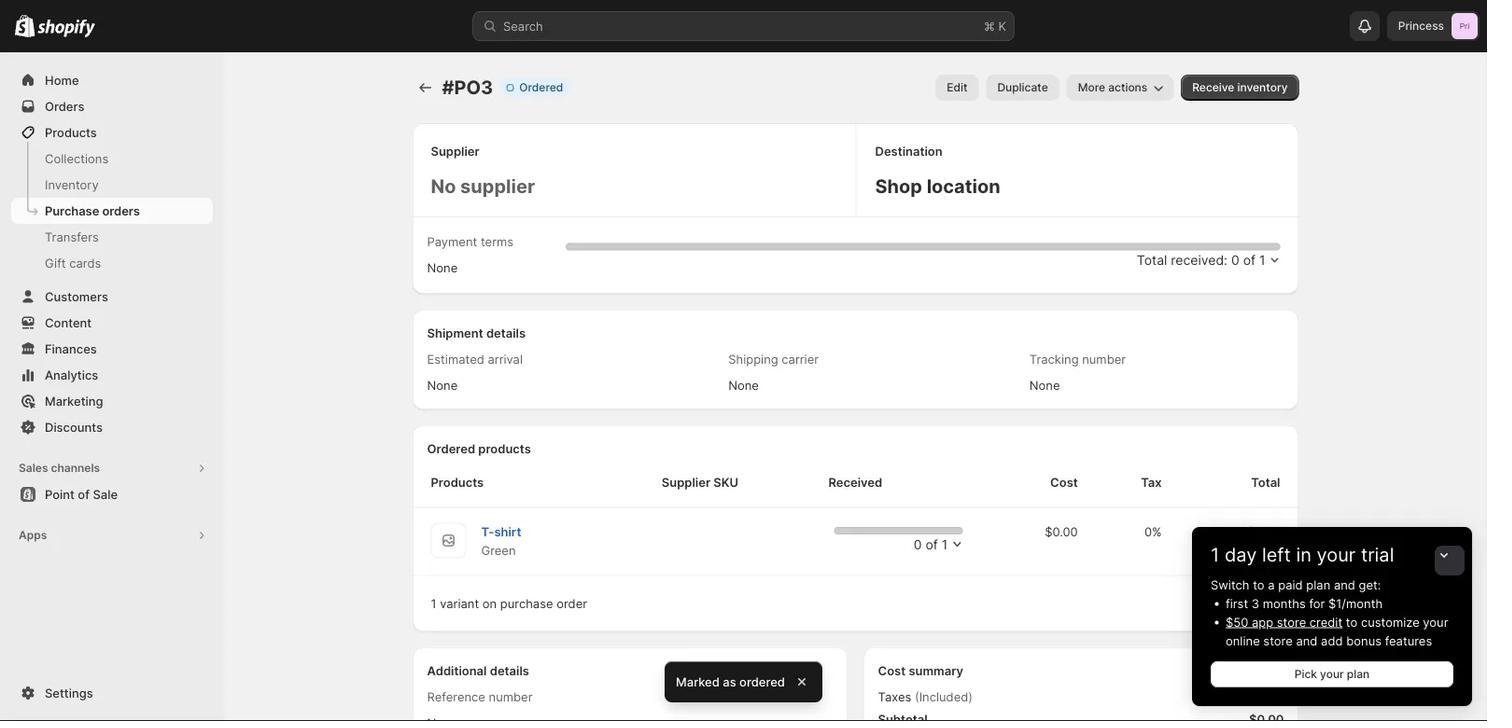Task type: vqa. For each thing, say whether or not it's contained in the screenshot.
Apps
yes



Task type: describe. For each thing, give the bounding box(es) containing it.
orders
[[102, 204, 140, 218]]

1 day left in your trial button
[[1192, 528, 1473, 567]]

your inside to customize your online store and add bonus features
[[1423, 615, 1449, 630]]

payment terms
[[427, 234, 514, 249]]

shipment
[[427, 326, 483, 341]]

t-shirt link
[[481, 525, 521, 540]]

estimated arrival
[[427, 353, 523, 367]]

customize
[[1361, 615, 1420, 630]]

total for total received : 0 of 1
[[1137, 253, 1168, 268]]

customers
[[45, 289, 108, 304]]

supplier for supplier sku
[[662, 476, 711, 490]]

shipment details
[[427, 326, 526, 341]]

1 horizontal spatial products
[[431, 476, 484, 490]]

order
[[557, 597, 587, 612]]

ordered
[[740, 675, 785, 690]]

1 day left in your trial
[[1211, 544, 1395, 567]]

of for 0 of 1
[[926, 537, 938, 553]]

princess image
[[1452, 13, 1478, 39]]

trial
[[1361, 544, 1395, 567]]

none for tracking number
[[1030, 379, 1060, 393]]

paid
[[1279, 578, 1303, 593]]

marketing link
[[11, 388, 213, 415]]

carrier
[[782, 353, 819, 367]]

to customize your online store and add bonus features
[[1226, 615, 1449, 649]]

no
[[431, 175, 456, 198]]

content
[[45, 316, 92, 330]]

duplicate link
[[986, 75, 1060, 101]]

day
[[1225, 544, 1257, 567]]

apps button
[[11, 523, 213, 549]]

switch
[[1211, 578, 1250, 593]]

pick
[[1295, 668, 1318, 682]]

pick your plan
[[1295, 668, 1370, 682]]

settings link
[[11, 681, 213, 707]]

shipping carrier
[[729, 353, 819, 367]]

received
[[829, 476, 883, 490]]

none for shipping carrier
[[729, 379, 759, 393]]

1 horizontal spatial 0
[[1232, 253, 1240, 268]]

collections
[[45, 151, 108, 166]]

sales channels button
[[11, 456, 213, 482]]

actions
[[1109, 81, 1148, 94]]

and for store
[[1297, 634, 1318, 649]]

get:
[[1359, 578, 1381, 593]]

shipping
[[729, 353, 779, 367]]

shirt
[[494, 525, 521, 540]]

left
[[1262, 544, 1291, 567]]

sales channels
[[19, 462, 100, 475]]

1 inside dropdown button
[[1211, 544, 1220, 567]]

features
[[1385, 634, 1433, 649]]

settings
[[45, 686, 93, 701]]

more actions
[[1078, 81, 1148, 94]]

orders
[[45, 99, 84, 113]]

discounts link
[[11, 415, 213, 441]]

products
[[478, 442, 531, 457]]

$50
[[1226, 615, 1249, 630]]

inventory link
[[11, 172, 213, 198]]

duplicate
[[998, 81, 1048, 94]]

location
[[927, 175, 1001, 198]]

receive
[[1193, 81, 1235, 94]]

inventory
[[45, 177, 99, 192]]

0 vertical spatial plan
[[1307, 578, 1331, 593]]

marketing
[[45, 394, 103, 409]]

reference
[[427, 691, 485, 705]]

shop location
[[875, 175, 1001, 198]]

analytics
[[45, 368, 98, 382]]

cost for cost summary
[[878, 664, 906, 679]]

princess
[[1399, 19, 1445, 33]]

home link
[[11, 67, 213, 93]]

gift
[[45, 256, 66, 270]]

transfers
[[45, 230, 99, 244]]

taxes
[[878, 691, 912, 705]]

receive inventory
[[1193, 81, 1288, 94]]

and for plan
[[1334, 578, 1356, 593]]

shop
[[875, 175, 923, 198]]

a
[[1268, 578, 1275, 593]]

switch to a paid plan and get:
[[1211, 578, 1381, 593]]

supplier sku
[[662, 476, 739, 490]]

pick your plan link
[[1211, 662, 1454, 688]]

receive inventory link
[[1181, 75, 1299, 101]]

transfers link
[[11, 224, 213, 250]]

1 inside dropdown button
[[942, 537, 948, 553]]

destination
[[875, 144, 943, 158]]

terms
[[481, 234, 514, 249]]

:
[[1224, 253, 1228, 268]]

number for reference number
[[489, 691, 533, 705]]

2 $0.00 from the left
[[1247, 525, 1281, 540]]

bonus
[[1347, 634, 1382, 649]]

0%
[[1145, 525, 1162, 540]]

details for additional details
[[490, 664, 529, 679]]



Task type: locate. For each thing, give the bounding box(es) containing it.
online
[[1226, 634, 1260, 649]]

discounts
[[45, 420, 103, 435]]

1 horizontal spatial ordered
[[519, 81, 563, 94]]

supplier up no on the top
[[431, 144, 480, 158]]

plan up for
[[1307, 578, 1331, 593]]

0 vertical spatial of
[[1244, 253, 1256, 268]]

none for payment terms
[[427, 261, 458, 275]]

details up arrival
[[486, 326, 526, 341]]

0 horizontal spatial of
[[78, 487, 90, 502]]

marked
[[676, 675, 720, 690]]

0 horizontal spatial plan
[[1307, 578, 1331, 593]]

of right :
[[1244, 253, 1256, 268]]

marked as ordered
[[676, 675, 785, 690]]

of inside dropdown button
[[926, 537, 938, 553]]

reference number
[[427, 691, 533, 705]]

$50 app store credit link
[[1226, 615, 1343, 630]]

none down estimated at the left
[[427, 379, 458, 393]]

arrival
[[488, 353, 523, 367]]

number right tracking
[[1082, 353, 1126, 367]]

supplier left the sku
[[662, 476, 711, 490]]

as
[[723, 675, 736, 690]]

supplier
[[460, 175, 535, 198]]

0 horizontal spatial cost
[[878, 664, 906, 679]]

1 vertical spatial cost
[[878, 664, 906, 679]]

received products progress bar
[[834, 528, 963, 535]]

⌘ k
[[984, 19, 1007, 33]]

ordered products
[[427, 442, 531, 457]]

and left add
[[1297, 634, 1318, 649]]

home
[[45, 73, 79, 87]]

#po3
[[442, 76, 493, 99]]

1 horizontal spatial plan
[[1347, 668, 1370, 682]]

tax
[[1141, 476, 1162, 490]]

1 vertical spatial number
[[489, 691, 533, 705]]

total
[[1137, 253, 1168, 268], [1252, 476, 1281, 490]]

your up features
[[1423, 615, 1449, 630]]

1 vertical spatial and
[[1297, 634, 1318, 649]]

of inside button
[[78, 487, 90, 502]]

none down the payment
[[427, 261, 458, 275]]

details for shipment details
[[486, 326, 526, 341]]

none for estimated arrival
[[427, 379, 458, 393]]

gift cards link
[[11, 250, 213, 276]]

k
[[999, 19, 1007, 33]]

edit link
[[936, 75, 979, 101]]

purchase
[[45, 204, 99, 218]]

variant
[[440, 597, 479, 612]]

products link
[[11, 120, 213, 146]]

your right in
[[1317, 544, 1356, 567]]

analytics link
[[11, 362, 213, 388]]

1 vertical spatial your
[[1423, 615, 1449, 630]]

ordered for ordered products
[[427, 442, 475, 457]]

edit
[[947, 81, 968, 94]]

1 vertical spatial of
[[78, 487, 90, 502]]

1 vertical spatial ordered
[[427, 442, 475, 457]]

purchase orders
[[45, 204, 140, 218]]

1
[[1260, 253, 1266, 268], [942, 537, 948, 553], [1211, 544, 1220, 567], [431, 597, 437, 612]]

2 horizontal spatial of
[[1244, 253, 1256, 268]]

point of sale link
[[11, 482, 213, 508]]

0 vertical spatial supplier
[[431, 144, 480, 158]]

summary
[[909, 664, 964, 679]]

0 horizontal spatial products
[[45, 125, 97, 140]]

1 vertical spatial products
[[431, 476, 484, 490]]

1 vertical spatial details
[[490, 664, 529, 679]]

1 horizontal spatial number
[[1082, 353, 1126, 367]]

cost up taxes
[[878, 664, 906, 679]]

0 vertical spatial your
[[1317, 544, 1356, 567]]

total left received
[[1137, 253, 1168, 268]]

0 inside 0 of 1 dropdown button
[[914, 537, 922, 553]]

1 horizontal spatial total
[[1252, 476, 1281, 490]]

products up the collections
[[45, 125, 97, 140]]

inventory
[[1238, 81, 1288, 94]]

for
[[1310, 597, 1325, 611]]

tracking
[[1030, 353, 1079, 367]]

gift cards
[[45, 256, 101, 270]]

supplier for supplier
[[431, 144, 480, 158]]

1 vertical spatial 0
[[914, 537, 922, 553]]

total received : 0 of 1
[[1137, 253, 1266, 268]]

1 horizontal spatial $0.00
[[1247, 525, 1281, 540]]

ordered down search
[[519, 81, 563, 94]]

collections link
[[11, 146, 213, 172]]

$1/month
[[1329, 597, 1383, 611]]

1 horizontal spatial supplier
[[662, 476, 711, 490]]

your
[[1317, 544, 1356, 567], [1423, 615, 1449, 630], [1321, 668, 1344, 682]]

cost left tax
[[1051, 476, 1078, 490]]

0 of 1
[[914, 537, 948, 553]]

to down $1/month
[[1346, 615, 1358, 630]]

2 vertical spatial of
[[926, 537, 938, 553]]

1 down received products progress bar
[[942, 537, 948, 553]]

to
[[1253, 578, 1265, 593], [1346, 615, 1358, 630]]

first
[[1226, 597, 1249, 611]]

1 vertical spatial supplier
[[662, 476, 711, 490]]

cost
[[1051, 476, 1078, 490], [878, 664, 906, 679]]

products down ordered products
[[431, 476, 484, 490]]

0 down received products progress bar
[[914, 537, 922, 553]]

1 horizontal spatial and
[[1334, 578, 1356, 593]]

$0.00 up the left in the right of the page
[[1247, 525, 1281, 540]]

first 3 months for $1/month
[[1226, 597, 1383, 611]]

payment
[[427, 234, 477, 249]]

total up the left in the right of the page
[[1252, 476, 1281, 490]]

0 horizontal spatial to
[[1253, 578, 1265, 593]]

shopify image
[[38, 19, 95, 38]]

1 horizontal spatial of
[[926, 537, 938, 553]]

details up reference number
[[490, 664, 529, 679]]

to left "a"
[[1253, 578, 1265, 593]]

search
[[503, 19, 543, 33]]

sales
[[19, 462, 48, 475]]

1 variant on purchase order
[[431, 597, 587, 612]]

ordered for ordered
[[519, 81, 563, 94]]

1 vertical spatial total
[[1252, 476, 1281, 490]]

received
[[1171, 253, 1224, 268]]

0 horizontal spatial number
[[489, 691, 533, 705]]

t-
[[481, 525, 494, 540]]

1 left day
[[1211, 544, 1220, 567]]

number down additional details
[[489, 691, 533, 705]]

none down tracking
[[1030, 379, 1060, 393]]

0 right :
[[1232, 253, 1240, 268]]

0 vertical spatial ordered
[[519, 81, 563, 94]]

0 horizontal spatial and
[[1297, 634, 1318, 649]]

1 $0.00 from the left
[[1045, 525, 1078, 540]]

$0.00
[[1045, 525, 1078, 540], [1247, 525, 1281, 540]]

1 vertical spatial store
[[1264, 634, 1293, 649]]

0 vertical spatial products
[[45, 125, 97, 140]]

store down months
[[1277, 615, 1307, 630]]

point of sale
[[45, 487, 118, 502]]

additional details
[[427, 664, 529, 679]]

0 vertical spatial and
[[1334, 578, 1356, 593]]

$0.00 left 0%
[[1045, 525, 1078, 540]]

0 horizontal spatial $0.00
[[1045, 525, 1078, 540]]

and inside to customize your online store and add bonus features
[[1297, 634, 1318, 649]]

t-shirt green
[[481, 525, 521, 558]]

3
[[1252, 597, 1260, 611]]

sale
[[93, 487, 118, 502]]

1 right :
[[1260, 253, 1266, 268]]

cost for cost
[[1051, 476, 1078, 490]]

purchase orders link
[[11, 198, 213, 224]]

of for point of sale
[[78, 487, 90, 502]]

details
[[486, 326, 526, 341], [490, 664, 529, 679]]

your right pick on the right
[[1321, 668, 1344, 682]]

store inside to customize your online store and add bonus features
[[1264, 634, 1293, 649]]

1 vertical spatial to
[[1346, 615, 1358, 630]]

more
[[1078, 81, 1106, 94]]

additional
[[427, 664, 487, 679]]

1 left variant
[[431, 597, 437, 612]]

cards
[[69, 256, 101, 270]]

0 horizontal spatial ordered
[[427, 442, 475, 457]]

your inside dropdown button
[[1317, 544, 1356, 567]]

0 horizontal spatial supplier
[[431, 144, 480, 158]]

1 day left in your trial element
[[1192, 576, 1473, 707]]

customers link
[[11, 284, 213, 310]]

total received inventory progress bar
[[566, 243, 1281, 251]]

0 vertical spatial 0
[[1232, 253, 1240, 268]]

shopify image
[[15, 15, 35, 37]]

store
[[1277, 615, 1307, 630], [1264, 634, 1293, 649]]

orders link
[[11, 93, 213, 120]]

plan
[[1307, 578, 1331, 593], [1347, 668, 1370, 682]]

more actions button
[[1067, 75, 1174, 101]]

finances
[[45, 342, 97, 356]]

store down $50 app store credit link at the right of page
[[1264, 634, 1293, 649]]

0 of 1 button
[[829, 527, 967, 555]]

of down received products progress bar
[[926, 537, 938, 553]]

0 vertical spatial number
[[1082, 353, 1126, 367]]

1 horizontal spatial cost
[[1051, 476, 1078, 490]]

tracking number
[[1030, 353, 1126, 367]]

to inside to customize your online store and add bonus features
[[1346, 615, 1358, 630]]

0 vertical spatial details
[[486, 326, 526, 341]]

$50 app store credit
[[1226, 615, 1343, 630]]

and up $1/month
[[1334, 578, 1356, 593]]

total for total
[[1252, 476, 1281, 490]]

in
[[1297, 544, 1312, 567]]

0 vertical spatial store
[[1277, 615, 1307, 630]]

0 vertical spatial cost
[[1051, 476, 1078, 490]]

number for tracking number
[[1082, 353, 1126, 367]]

2 vertical spatial your
[[1321, 668, 1344, 682]]

1 horizontal spatial to
[[1346, 615, 1358, 630]]

app
[[1252, 615, 1274, 630]]

of left sale
[[78, 487, 90, 502]]

0 vertical spatial total
[[1137, 253, 1168, 268]]

products
[[45, 125, 97, 140], [431, 476, 484, 490]]

0 vertical spatial to
[[1253, 578, 1265, 593]]

point of sale button
[[0, 482, 224, 508]]

0 horizontal spatial total
[[1137, 253, 1168, 268]]

sku
[[714, 476, 739, 490]]

plan down "bonus" on the bottom right of the page
[[1347, 668, 1370, 682]]

0 horizontal spatial 0
[[914, 537, 922, 553]]

⌘
[[984, 19, 995, 33]]

none down shipping
[[729, 379, 759, 393]]

ordered left products on the bottom left of page
[[427, 442, 475, 457]]

on
[[483, 597, 497, 612]]

1 vertical spatial plan
[[1347, 668, 1370, 682]]



